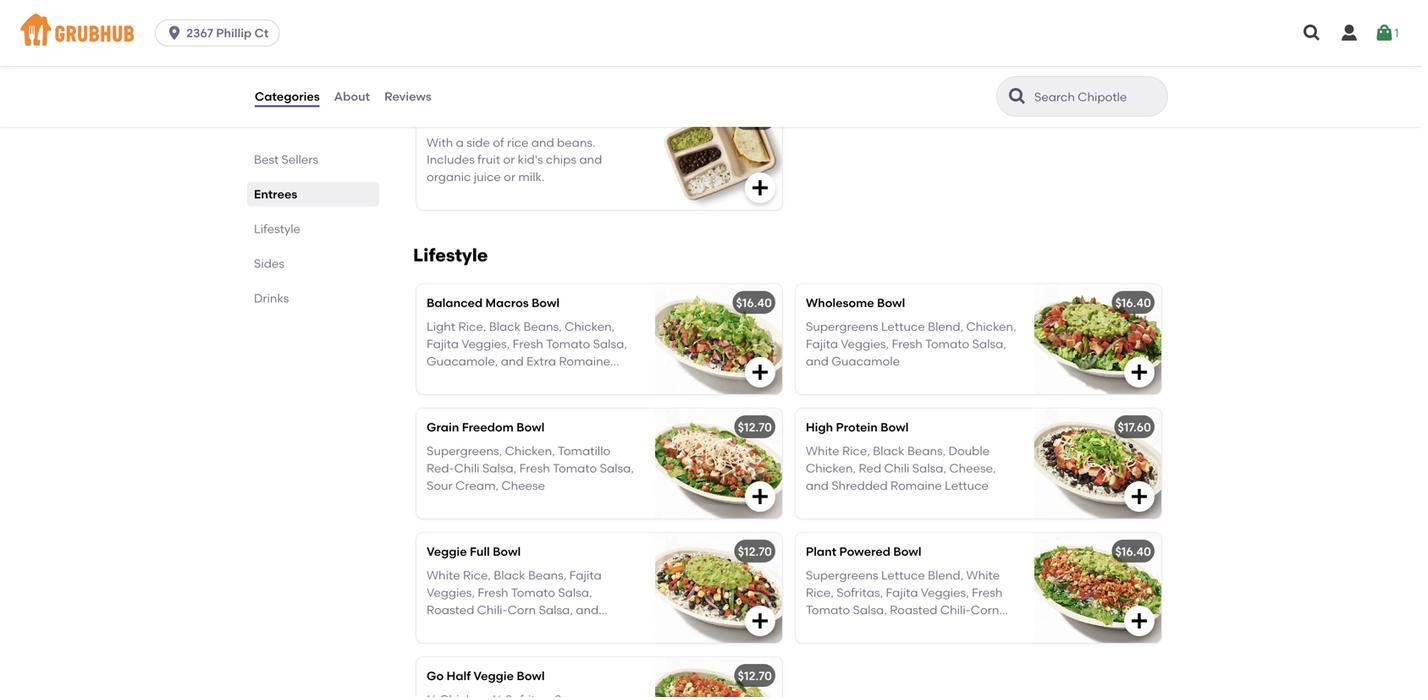 Task type: locate. For each thing, give the bounding box(es) containing it.
white inside white rice, black beans, fajita veggies, fresh tomato salsa, roasted chili-corn salsa, and guacamole
[[427, 569, 460, 583]]

lifestyle
[[254, 222, 301, 236], [413, 245, 488, 266]]

rice, left "sofritas,"
[[806, 586, 834, 600]]

supergreens,
[[427, 444, 502, 459]]

black inside light rice, black beans, chicken, fajita veggies, fresh tomato salsa, guacamole, and extra romaine lettuce
[[489, 320, 521, 334]]

1 button
[[1375, 18, 1399, 48]]

fruit down the side
[[478, 152, 500, 167]]

1 horizontal spatial your
[[806, 11, 831, 25]]

roasted down 'powered'
[[890, 603, 938, 617]]

chips down "flour"
[[972, 62, 1003, 77]]

1 horizontal spatial fruit
[[904, 62, 927, 77]]

2 your from the left
[[806, 11, 831, 25]]

romaine right extra
[[559, 354, 611, 369]]

meat, inside your choice of meat, guacamole or queso, and two toppings to go with a pair of crispy corn or soft flour tortillas.includes fruit or kid's chips and organic juice or milk.
[[890, 11, 924, 25]]

$12.70
[[738, 420, 772, 435], [738, 545, 772, 559], [738, 669, 772, 684]]

chips
[[972, 62, 1003, 77], [546, 152, 577, 167]]

bowl for supergreens, chicken, tomatillo red-chili salsa, fresh tomato salsa, sour cream, cheese
[[517, 420, 545, 435]]

0 horizontal spatial fruit
[[478, 152, 500, 167]]

organic down includes
[[427, 170, 471, 184]]

fajita inside "supergreens lettuce blend, chicken, fajita veggies, fresh tomato salsa, and guacamole"
[[806, 337, 838, 351]]

lettuce down guacamole, at bottom left
[[427, 371, 471, 386]]

chili right red
[[884, 461, 910, 476]]

veggies, inside "supergreens lettuce blend, chicken, fajita veggies, fresh tomato salsa, and guacamole"
[[841, 337, 889, 351]]

$12.70 for plant
[[738, 545, 772, 559]]

fruit
[[904, 62, 927, 77], [478, 152, 500, 167]]

high
[[806, 420, 833, 435]]

0 vertical spatial romaine
[[559, 354, 611, 369]]

corn
[[508, 603, 536, 617], [971, 603, 999, 617]]

tomato inside white rice, black beans, fajita veggies, fresh tomato salsa, roasted chili-corn salsa, and guacamole
[[511, 586, 555, 600]]

supergreens, chicken, tomatillo red-chili salsa, fresh tomato salsa, sour cream, cheese
[[427, 444, 634, 493]]

lifestyle down entrees
[[254, 222, 301, 236]]

0 horizontal spatial soft
[[568, 45, 589, 60]]

to right up
[[605, 28, 617, 42]]

sour
[[427, 479, 453, 493]]

2 choice from the left
[[834, 11, 873, 25]]

lifestyle up balanced
[[413, 245, 488, 266]]

white rice, black beans, double chicken, red chili salsa, cheese, and shredded romaine lettuce
[[806, 444, 996, 493]]

beans, inside white rice, black beans, fajita veggies, fresh tomato salsa, roasted chili-corn salsa, and guacamole
[[528, 569, 567, 583]]

veggies, inside light rice, black beans, chicken, fajita veggies, fresh tomato salsa, guacamole, and extra romaine lettuce
[[462, 337, 510, 351]]

of
[[496, 11, 508, 25], [876, 11, 887, 25], [832, 45, 843, 60], [493, 135, 504, 150]]

kid's down "flour"
[[944, 62, 969, 77]]

0 horizontal spatial kid's
[[518, 152, 543, 167]]

supergreens
[[806, 320, 879, 334], [806, 569, 879, 583]]

fresh inside supergreens lettuce blend, white rice, sofritas, fajita veggies, fresh tomato salsa, roasted chili-corn salsa, and guacamole
[[972, 586, 1003, 600]]

kid's
[[944, 62, 969, 77], [518, 152, 543, 167]]

grain
[[427, 420, 459, 435]]

2 vertical spatial black
[[494, 569, 525, 583]]

guacamole down "sofritas,"
[[869, 620, 937, 635]]

chips down beans.
[[546, 152, 577, 167]]

$16.40
[[736, 296, 772, 310], [1116, 296, 1151, 310], [1116, 545, 1151, 559]]

rice, inside supergreens lettuce blend, white rice, sofritas, fajita veggies, fresh tomato salsa, roasted chili-corn salsa, and guacamole
[[806, 586, 834, 600]]

black down macros
[[489, 320, 521, 334]]

supergreens up "sofritas,"
[[806, 569, 879, 583]]

to
[[605, 28, 617, 42], [950, 28, 962, 42]]

chili-
[[477, 603, 508, 617], [941, 603, 971, 617]]

blend,
[[928, 320, 964, 334], [928, 569, 964, 583]]

supergreens inside supergreens lettuce blend, white rice, sofritas, fajita veggies, fresh tomato salsa, roasted chili-corn salsa, and guacamole
[[806, 569, 879, 583]]

of inside with a side of rice and beans. includes fruit or kid's chips and organic juice or milk.
[[493, 135, 504, 150]]

with a side of rice and beans. includes fruit or kid's chips and organic juice or milk.
[[427, 135, 602, 184]]

meat, up two
[[890, 11, 924, 25]]

0 horizontal spatial roasted
[[427, 603, 474, 617]]

pair
[[806, 45, 829, 60]]

fruit inside with a side of rice and beans. includes fruit or kid's chips and organic juice or milk.
[[478, 152, 500, 167]]

full
[[470, 545, 490, 559]]

high protein bowl
[[806, 420, 909, 435]]

1 horizontal spatial kid's
[[944, 62, 969, 77]]

black
[[489, 320, 521, 334], [873, 444, 905, 459], [494, 569, 525, 583]]

choice
[[455, 11, 493, 25], [834, 11, 873, 25]]

grilled
[[550, 11, 586, 25]]

meat, up up
[[589, 11, 623, 25]]

shredded
[[832, 479, 888, 493]]

about button
[[333, 66, 371, 127]]

juice inside with a side of rice and beans. includes fruit or kid's chips and organic juice or milk.
[[474, 170, 501, 184]]

fresh for white rice, black beans, fajita veggies, fresh tomato salsa, roasted chili-corn salsa, and guacamole
[[478, 586, 508, 600]]

rice, inside light rice, black beans, chicken, fajita veggies, fresh tomato salsa, guacamole, and extra romaine lettuce
[[458, 320, 486, 334]]

beans, for fresh
[[524, 320, 562, 334]]

0 vertical spatial toppings
[[897, 28, 947, 42]]

bowl right 'powered'
[[894, 545, 922, 559]]

soft down up
[[568, 45, 589, 60]]

tomato
[[546, 337, 590, 351], [925, 337, 970, 351], [553, 461, 597, 476], [511, 586, 555, 600], [806, 603, 850, 617]]

of left the freshly
[[496, 11, 508, 25]]

1 horizontal spatial organic
[[832, 80, 876, 94]]

lettuce down 'powered'
[[881, 569, 925, 583]]

2 chili from the left
[[884, 461, 910, 476]]

1 vertical spatial organic
[[427, 170, 471, 184]]

double
[[949, 444, 990, 459]]

0 horizontal spatial your
[[427, 11, 452, 25]]

rice, down full
[[463, 569, 491, 583]]

2367 phillip ct
[[186, 26, 269, 40]]

lettuce inside light rice, black beans, chicken, fajita veggies, fresh tomato salsa, guacamole, and extra romaine lettuce
[[427, 371, 471, 386]]

1 soft from the left
[[568, 45, 589, 60]]

a inside your choice of meat, guacamole or queso, and two toppings to go with a pair of crispy corn or soft flour tortillas.includes fruit or kid's chips and organic juice or milk.
[[1010, 28, 1018, 42]]

choice inside your choice of freshly grilled meat, sofritas, or guacamole, and up to five toppings served in a soft or hard-shell tortilla.
[[455, 11, 493, 25]]

1 vertical spatial supergreens
[[806, 569, 879, 583]]

0 vertical spatial kid's
[[944, 62, 969, 77]]

0 vertical spatial veggie
[[427, 545, 467, 559]]

chicken, inside light rice, black beans, chicken, fajita veggies, fresh tomato salsa, guacamole, and extra romaine lettuce
[[565, 320, 615, 334]]

$6.35 +
[[737, 111, 775, 126]]

veggie
[[427, 545, 467, 559], [474, 669, 514, 684]]

fresh inside "supergreens lettuce blend, chicken, fajita veggies, fresh tomato salsa, and guacamole"
[[892, 337, 923, 351]]

0 vertical spatial supergreens
[[806, 320, 879, 334]]

1 vertical spatial romaine
[[891, 479, 942, 493]]

1 horizontal spatial toppings
[[897, 28, 947, 42]]

0 horizontal spatial to
[[605, 28, 617, 42]]

fajita inside supergreens lettuce blend, white rice, sofritas, fajita veggies, fresh tomato salsa, roasted chili-corn salsa, and guacamole
[[886, 586, 918, 600]]

cream,
[[456, 479, 499, 493]]

1 vertical spatial juice
[[474, 170, 501, 184]]

1 horizontal spatial white
[[806, 444, 840, 459]]

milk. inside with a side of rice and beans. includes fruit or kid's chips and organic juice or milk.
[[518, 170, 545, 184]]

2 vertical spatial $12.70
[[738, 669, 772, 684]]

guacamole down wholesome bowl
[[832, 354, 900, 369]]

and inside your choice of freshly grilled meat, sofritas, or guacamole, and up to five toppings served in a soft or hard-shell tortilla.
[[561, 28, 584, 42]]

choice up sofritas,
[[455, 11, 493, 25]]

lettuce
[[881, 320, 925, 334], [427, 371, 471, 386], [945, 479, 989, 493], [881, 569, 925, 583]]

guacamole up half
[[427, 620, 495, 635]]

organic inside with a side of rice and beans. includes fruit or kid's chips and organic juice or milk.
[[427, 170, 471, 184]]

your for your choice of meat, guacamole or queso, and two toppings to go with a pair of crispy corn or soft flour tortillas.includes fruit or kid's chips and organic juice or milk.
[[806, 11, 831, 25]]

corn inside white rice, black beans, fajita veggies, fresh tomato salsa, roasted chili-corn salsa, and guacamole
[[508, 603, 536, 617]]

kid's inside your choice of meat, guacamole or queso, and two toppings to go with a pair of crispy corn or soft flour tortillas.includes fruit or kid's chips and organic juice or milk.
[[944, 62, 969, 77]]

meat,
[[589, 11, 623, 25], [890, 11, 924, 25]]

wholesome bowl image
[[1035, 284, 1162, 394]]

organic inside your choice of meat, guacamole or queso, and two toppings to go with a pair of crispy corn or soft flour tortillas.includes fruit or kid's chips and organic juice or milk.
[[832, 80, 876, 94]]

and inside light rice, black beans, chicken, fajita veggies, fresh tomato salsa, guacamole, and extra romaine lettuce
[[501, 354, 524, 369]]

1 horizontal spatial juice
[[879, 80, 906, 94]]

0 horizontal spatial corn
[[508, 603, 536, 617]]

white for white rice, black beans, fajita veggies, fresh tomato salsa, roasted chili-corn salsa, and guacamole
[[427, 569, 460, 583]]

bowl
[[532, 296, 560, 310], [877, 296, 905, 310], [517, 420, 545, 435], [881, 420, 909, 435], [493, 545, 521, 559], [894, 545, 922, 559], [517, 669, 545, 684]]

rice, down balanced
[[458, 320, 486, 334]]

kid's inside with a side of rice and beans. includes fruit or kid's chips and organic juice or milk.
[[518, 152, 543, 167]]

0 horizontal spatial toppings
[[450, 45, 500, 60]]

fresh inside light rice, black beans, chicken, fajita veggies, fresh tomato salsa, guacamole, and extra romaine lettuce
[[513, 337, 543, 351]]

protein
[[836, 420, 878, 435]]

toppings up shell
[[450, 45, 500, 60]]

up
[[587, 28, 602, 42]]

to inside your choice of freshly grilled meat, sofritas, or guacamole, and up to five toppings served in a soft or hard-shell tortilla.
[[605, 28, 617, 42]]

romaine right shredded
[[891, 479, 942, 493]]

organic
[[832, 80, 876, 94], [427, 170, 471, 184]]

0 horizontal spatial white
[[427, 569, 460, 583]]

drinks
[[254, 291, 289, 306]]

your inside your choice of freshly grilled meat, sofritas, or guacamole, and up to five toppings served in a soft or hard-shell tortilla.
[[427, 11, 452, 25]]

guacamole inside supergreens lettuce blend, white rice, sofritas, fajita veggies, fresh tomato salsa, roasted chili-corn salsa, and guacamole
[[869, 620, 937, 635]]

svg image
[[750, 53, 770, 74], [1129, 53, 1150, 74], [750, 178, 770, 198], [1129, 487, 1150, 507], [750, 611, 770, 632], [1129, 611, 1150, 632]]

supergreens inside "supergreens lettuce blend, chicken, fajita veggies, fresh tomato salsa, and guacamole"
[[806, 320, 879, 334]]

lettuce down wholesome bowl
[[881, 320, 925, 334]]

your for your choice of freshly grilled meat, sofritas, or guacamole, and up to five toppings served in a soft or hard-shell tortilla.
[[427, 11, 452, 25]]

shell
[[459, 62, 484, 77]]

1 horizontal spatial chips
[[972, 62, 1003, 77]]

$16.40 for supergreens lettuce blend, white rice, sofritas, fajita veggies, fresh tomato salsa, roasted chili-corn salsa, and guacamole
[[1116, 545, 1151, 559]]

your up sofritas,
[[427, 11, 452, 25]]

1 horizontal spatial milk.
[[923, 80, 950, 94]]

svg image for $16.40
[[1129, 611, 1150, 632]]

your up the queso,
[[806, 11, 831, 25]]

rice, up red
[[842, 444, 870, 459]]

toppings
[[897, 28, 947, 42], [450, 45, 500, 60]]

2 horizontal spatial white
[[966, 569, 1000, 583]]

1 $12.70 from the top
[[738, 420, 772, 435]]

rice,
[[458, 320, 486, 334], [842, 444, 870, 459], [463, 569, 491, 583], [806, 586, 834, 600]]

1 vertical spatial veggie
[[474, 669, 514, 684]]

1 vertical spatial $12.70
[[738, 545, 772, 559]]

bowl right macros
[[532, 296, 560, 310]]

1 to from the left
[[605, 28, 617, 42]]

bowl up supergreens, chicken, tomatillo red-chili salsa, fresh tomato salsa, sour cream, cheese
[[517, 420, 545, 435]]

served
[[503, 45, 541, 60]]

0 vertical spatial black
[[489, 320, 521, 334]]

guacamole,
[[427, 354, 498, 369]]

0 horizontal spatial organic
[[427, 170, 471, 184]]

blend, inside supergreens lettuce blend, white rice, sofritas, fajita veggies, fresh tomato salsa, roasted chili-corn salsa, and guacamole
[[928, 569, 964, 583]]

supergreens down wholesome
[[806, 320, 879, 334]]

chili down supergreens,
[[454, 461, 480, 476]]

1 vertical spatial blend,
[[928, 569, 964, 583]]

guacamole inside "supergreens lettuce blend, chicken, fajita veggies, fresh tomato salsa, and guacamole"
[[832, 354, 900, 369]]

Search Chipotle search field
[[1033, 89, 1162, 105]]

0 horizontal spatial chili-
[[477, 603, 508, 617]]

1 your from the left
[[427, 11, 452, 25]]

2 corn from the left
[[971, 603, 999, 617]]

2 to from the left
[[950, 28, 962, 42]]

black down veggie full bowl
[[494, 569, 525, 583]]

1 horizontal spatial choice
[[834, 11, 873, 25]]

1 horizontal spatial chili-
[[941, 603, 971, 617]]

black up red
[[873, 444, 905, 459]]

salsa, inside light rice, black beans, chicken, fajita veggies, fresh tomato salsa, guacamole, and extra romaine lettuce
[[593, 337, 627, 351]]

2 soft from the left
[[926, 45, 948, 60]]

tomato inside supergreens lettuce blend, white rice, sofritas, fajita veggies, fresh tomato salsa, roasted chili-corn salsa, and guacamole
[[806, 603, 850, 617]]

0 vertical spatial chips
[[972, 62, 1003, 77]]

a right with
[[1010, 28, 1018, 42]]

lettuce inside "supergreens lettuce blend, chicken, fajita veggies, fresh tomato salsa, and guacamole"
[[881, 320, 925, 334]]

1 supergreens from the top
[[806, 320, 879, 334]]

2 horizontal spatial a
[[1010, 28, 1018, 42]]

2367
[[186, 26, 213, 40]]

0 vertical spatial juice
[[879, 80, 906, 94]]

0 vertical spatial beans,
[[524, 320, 562, 334]]

fajita
[[427, 337, 459, 351], [806, 337, 838, 351], [569, 569, 602, 583], [886, 586, 918, 600]]

choice inside your choice of meat, guacamole or queso, and two toppings to go with a pair of crispy corn or soft flour tortillas.includes fruit or kid's chips and organic juice or milk.
[[834, 11, 873, 25]]

1 horizontal spatial chili
[[884, 461, 910, 476]]

0 vertical spatial $12.70
[[738, 420, 772, 435]]

fruit down corn
[[904, 62, 927, 77]]

guacamole inside white rice, black beans, fajita veggies, fresh tomato salsa, roasted chili-corn salsa, and guacamole
[[427, 620, 495, 635]]

0 vertical spatial a
[[1010, 28, 1018, 42]]

fresh inside supergreens, chicken, tomatillo red-chili salsa, fresh tomato salsa, sour cream, cheese
[[519, 461, 550, 476]]

main navigation navigation
[[0, 0, 1422, 66]]

veggie full bowl image
[[655, 533, 782, 643]]

roasted down veggie full bowl
[[427, 603, 474, 617]]

0 horizontal spatial juice
[[474, 170, 501, 184]]

beans,
[[524, 320, 562, 334], [908, 444, 946, 459], [528, 569, 567, 583]]

fresh for supergreens, chicken, tomatillo red-chili salsa, fresh tomato salsa, sour cream, cheese
[[519, 461, 550, 476]]

0 horizontal spatial meat,
[[589, 11, 623, 25]]

milk.
[[923, 80, 950, 94], [518, 170, 545, 184]]

1 vertical spatial black
[[873, 444, 905, 459]]

1 vertical spatial milk.
[[518, 170, 545, 184]]

0 horizontal spatial chili
[[454, 461, 480, 476]]

veggie right half
[[474, 669, 514, 684]]

rice, for veggies,
[[458, 320, 486, 334]]

1 vertical spatial lifestyle
[[413, 245, 488, 266]]

0 horizontal spatial romaine
[[559, 354, 611, 369]]

1 horizontal spatial corn
[[971, 603, 999, 617]]

organic down tortillas.includes
[[832, 80, 876, 94]]

bowl right protein
[[881, 420, 909, 435]]

0 horizontal spatial a
[[456, 135, 464, 150]]

1 vertical spatial toppings
[[450, 45, 500, 60]]

blend, for white
[[928, 569, 964, 583]]

0 vertical spatial lifestyle
[[254, 222, 301, 236]]

rice, inside white rice, black beans, double chicken, red chili salsa, cheese, and shredded romaine lettuce
[[842, 444, 870, 459]]

1 horizontal spatial meat,
[[890, 11, 924, 25]]

with
[[427, 135, 453, 150]]

tomato inside supergreens, chicken, tomatillo red-chili salsa, fresh tomato salsa, sour cream, cheese
[[553, 461, 597, 476]]

1 horizontal spatial soft
[[926, 45, 948, 60]]

rice
[[507, 135, 529, 150]]

1 corn from the left
[[508, 603, 536, 617]]

1 vertical spatial beans,
[[908, 444, 946, 459]]

0 vertical spatial organic
[[832, 80, 876, 94]]

fresh
[[513, 337, 543, 351], [892, 337, 923, 351], [519, 461, 550, 476], [478, 586, 508, 600], [972, 586, 1003, 600]]

1 vertical spatial a
[[557, 45, 565, 60]]

choice up the queso,
[[834, 11, 873, 25]]

2 roasted from the left
[[890, 603, 938, 617]]

1 choice from the left
[[455, 11, 493, 25]]

0 vertical spatial fruit
[[904, 62, 927, 77]]

1 vertical spatial fruit
[[478, 152, 500, 167]]

2 $12.70 from the top
[[738, 545, 772, 559]]

0 horizontal spatial choice
[[455, 11, 493, 25]]

svg image inside 2367 phillip ct button
[[166, 25, 183, 41]]

your choice of meat, guacamole or queso, and two toppings to go with a pair of crispy corn or soft flour tortillas.includes fruit or kid's chips and organic juice or milk. button
[[796, 0, 1162, 94]]

0 horizontal spatial milk.
[[518, 170, 545, 184]]

2 vertical spatial beans,
[[528, 569, 567, 583]]

of left rice on the left top
[[493, 135, 504, 150]]

juice down the side
[[474, 170, 501, 184]]

roasted inside supergreens lettuce blend, white rice, sofritas, fajita veggies, fresh tomato salsa, roasted chili-corn salsa, and guacamole
[[890, 603, 938, 617]]

white
[[806, 444, 840, 459], [427, 569, 460, 583], [966, 569, 1000, 583]]

toppings inside your choice of freshly grilled meat, sofritas, or guacamole, and up to five toppings served in a soft or hard-shell tortilla.
[[450, 45, 500, 60]]

2 vertical spatial a
[[456, 135, 464, 150]]

corn inside supergreens lettuce blend, white rice, sofritas, fajita veggies, fresh tomato salsa, roasted chili-corn salsa, and guacamole
[[971, 603, 999, 617]]

bowl for white rice, black beans, fajita veggies, fresh tomato salsa, roasted chili-corn salsa, and guacamole
[[493, 545, 521, 559]]

veggie full bowl
[[427, 545, 521, 559]]

0 horizontal spatial chips
[[546, 152, 577, 167]]

rice, for red
[[842, 444, 870, 459]]

half
[[447, 669, 471, 684]]

2 meat, from the left
[[890, 11, 924, 25]]

fresh inside white rice, black beans, fajita veggies, fresh tomato salsa, roasted chili-corn salsa, and guacamole
[[478, 586, 508, 600]]

to left go
[[950, 28, 962, 42]]

1 horizontal spatial a
[[557, 45, 565, 60]]

tacos image
[[655, 0, 782, 85]]

tomato for supergreens lettuce blend, chicken, fajita veggies, fresh tomato salsa, and guacamole
[[925, 337, 970, 351]]

lettuce inside white rice, black beans, double chicken, red chili salsa, cheese, and shredded romaine lettuce
[[945, 479, 989, 493]]

1 chili- from the left
[[477, 603, 508, 617]]

veggie left full
[[427, 545, 467, 559]]

tomato inside "supergreens lettuce blend, chicken, fajita veggies, fresh tomato salsa, and guacamole"
[[925, 337, 970, 351]]

bowl right full
[[493, 545, 521, 559]]

$6.35
[[737, 111, 768, 126]]

1 vertical spatial kid's
[[518, 152, 543, 167]]

1 meat, from the left
[[589, 11, 623, 25]]

go half veggie bowl
[[427, 669, 545, 684]]

beans, inside white rice, black beans, double chicken, red chili salsa, cheese, and shredded romaine lettuce
[[908, 444, 946, 459]]

soft left "flour"
[[926, 45, 948, 60]]

to inside your choice of meat, guacamole or queso, and two toppings to go with a pair of crispy corn or soft flour tortillas.includes fruit or kid's chips and organic juice or milk.
[[950, 28, 962, 42]]

light rice, black beans, chicken, fajita veggies, fresh tomato salsa, guacamole, and extra romaine lettuce
[[427, 320, 627, 386]]

chicken, inside white rice, black beans, double chicken, red chili salsa, cheese, and shredded romaine lettuce
[[806, 461, 856, 476]]

salsa, inside "supergreens lettuce blend, chicken, fajita veggies, fresh tomato salsa, and guacamole"
[[972, 337, 1007, 351]]

your inside your choice of meat, guacamole or queso, and two toppings to go with a pair of crispy corn or soft flour tortillas.includes fruit or kid's chips and organic juice or milk.
[[806, 11, 831, 25]]

white inside white rice, black beans, double chicken, red chili salsa, cheese, and shredded romaine lettuce
[[806, 444, 840, 459]]

lettuce down cheese,
[[945, 479, 989, 493]]

beans, inside light rice, black beans, chicken, fajita veggies, fresh tomato salsa, guacamole, and extra romaine lettuce
[[524, 320, 562, 334]]

a left the side
[[456, 135, 464, 150]]

0 vertical spatial blend,
[[928, 320, 964, 334]]

1 horizontal spatial roasted
[[890, 603, 938, 617]]

crispy
[[846, 45, 880, 60]]

chili inside supergreens, chicken, tomatillo red-chili salsa, fresh tomato salsa, sour cream, cheese
[[454, 461, 480, 476]]

fajita inside light rice, black beans, chicken, fajita veggies, fresh tomato salsa, guacamole, and extra romaine lettuce
[[427, 337, 459, 351]]

guacamole
[[926, 11, 993, 25]]

2 supergreens from the top
[[806, 569, 879, 583]]

0 horizontal spatial lifestyle
[[254, 222, 301, 236]]

1 blend, from the top
[[928, 320, 964, 334]]

0 vertical spatial milk.
[[923, 80, 950, 94]]

1 horizontal spatial to
[[950, 28, 962, 42]]

chili
[[454, 461, 480, 476], [884, 461, 910, 476]]

blend, inside "supergreens lettuce blend, chicken, fajita veggies, fresh tomato salsa, and guacamole"
[[928, 320, 964, 334]]

go half veggie bowl image
[[655, 658, 782, 698]]

fruit inside your choice of meat, guacamole or queso, and two toppings to go with a pair of crispy corn or soft flour tortillas.includes fruit or kid's chips and organic juice or milk.
[[904, 62, 927, 77]]

1 horizontal spatial romaine
[[891, 479, 942, 493]]

1 horizontal spatial lifestyle
[[413, 245, 488, 266]]

and inside white rice, black beans, fajita veggies, fresh tomato salsa, roasted chili-corn salsa, and guacamole
[[576, 603, 599, 617]]

1 vertical spatial chips
[[546, 152, 577, 167]]

black inside white rice, black beans, fajita veggies, fresh tomato salsa, roasted chili-corn salsa, and guacamole
[[494, 569, 525, 583]]

2 blend, from the top
[[928, 569, 964, 583]]

a right in
[[557, 45, 565, 60]]

svg image
[[1302, 23, 1322, 43], [1339, 23, 1360, 43], [1375, 23, 1395, 43], [166, 25, 183, 41], [750, 362, 770, 383], [1129, 362, 1150, 383], [750, 487, 770, 507]]

toppings up corn
[[897, 28, 947, 42]]

1 horizontal spatial veggie
[[474, 669, 514, 684]]

and
[[561, 28, 584, 42], [847, 28, 870, 42], [806, 80, 829, 94], [531, 135, 554, 150], [579, 152, 602, 167], [501, 354, 524, 369], [806, 354, 829, 369], [806, 479, 829, 493], [576, 603, 599, 617], [843, 620, 866, 635]]

high protein bowl image
[[1035, 409, 1162, 519]]

romaine
[[559, 354, 611, 369], [891, 479, 942, 493]]

black inside white rice, black beans, double chicken, red chili salsa, cheese, and shredded romaine lettuce
[[873, 444, 905, 459]]

and inside supergreens lettuce blend, white rice, sofritas, fajita veggies, fresh tomato salsa, roasted chili-corn salsa, and guacamole
[[843, 620, 866, 635]]

2 chili- from the left
[[941, 603, 971, 617]]

1 roasted from the left
[[427, 603, 474, 617]]

juice down corn
[[879, 80, 906, 94]]

bowl up "supergreens lettuce blend, chicken, fajita veggies, fresh tomato salsa, and guacamole"
[[877, 296, 905, 310]]

kid's down rice on the left top
[[518, 152, 543, 167]]

rice, inside white rice, black beans, fajita veggies, fresh tomato salsa, roasted chili-corn salsa, and guacamole
[[463, 569, 491, 583]]

1 chili from the left
[[454, 461, 480, 476]]

2367 phillip ct button
[[155, 19, 286, 47]]



Task type: describe. For each thing, give the bounding box(es) containing it.
grain freedom bowl
[[427, 420, 545, 435]]

with
[[983, 28, 1007, 42]]

your choice of freshly grilled meat, sofritas, or guacamole, and up to five toppings served in a soft or hard-shell tortilla.
[[427, 11, 623, 77]]

your choice of freshly grilled meat, sofritas, or guacamole, and up to five toppings served in a soft or hard-shell tortilla. button
[[417, 0, 782, 85]]

includes
[[427, 152, 475, 167]]

reviews button
[[384, 66, 432, 127]]

white for white rice, black beans, double chicken, red chili salsa, cheese, and shredded romaine lettuce
[[806, 444, 840, 459]]

soft inside your choice of meat, guacamole or queso, and two toppings to go with a pair of crispy corn or soft flour tortillas.includes fruit or kid's chips and organic juice or milk.
[[926, 45, 948, 60]]

of inside your choice of freshly grilled meat, sofritas, or guacamole, and up to five toppings served in a soft or hard-shell tortilla.
[[496, 11, 508, 25]]

guacamole,
[[489, 28, 558, 42]]

wholesome
[[806, 296, 874, 310]]

plant powered bowl
[[806, 545, 922, 559]]

bowl right half
[[517, 669, 545, 684]]

$16.40 for light rice, black beans, chicken, fajita veggies, fresh tomato salsa, guacamole, and extra romaine lettuce
[[736, 296, 772, 310]]

balanced
[[427, 296, 483, 310]]

bowl for white rice, black beans, double chicken, red chili salsa, cheese, and shredded romaine lettuce
[[881, 420, 909, 435]]

toppings inside your choice of meat, guacamole or queso, and two toppings to go with a pair of crispy corn or soft flour tortillas.includes fruit or kid's chips and organic juice or milk.
[[897, 28, 947, 42]]

chips inside your choice of meat, guacamole or queso, and two toppings to go with a pair of crispy corn or soft flour tortillas.includes fruit or kid's chips and organic juice or milk.
[[972, 62, 1003, 77]]

freedom
[[462, 420, 514, 435]]

choice for or
[[455, 11, 493, 25]]

svg image for $17.60
[[1129, 487, 1150, 507]]

supergreens for veggies,
[[806, 320, 879, 334]]

extra
[[527, 354, 556, 369]]

a inside with a side of rice and beans. includes fruit or kid's chips and organic juice or milk.
[[456, 135, 464, 150]]

wholesome bowl
[[806, 296, 905, 310]]

choice for and
[[834, 11, 873, 25]]

romaine inside light rice, black beans, chicken, fajita veggies, fresh tomato salsa, guacamole, and extra romaine lettuce
[[559, 354, 611, 369]]

red-
[[427, 461, 454, 476]]

svg image for $12.70
[[750, 611, 770, 632]]

tomato inside light rice, black beans, chicken, fajita veggies, fresh tomato salsa, guacamole, and extra romaine lettuce
[[546, 337, 590, 351]]

tomato for white rice, black beans, fajita veggies, fresh tomato salsa, roasted chili-corn salsa, and guacamole
[[511, 586, 555, 600]]

five
[[427, 45, 447, 60]]

chili- inside supergreens lettuce blend, white rice, sofritas, fajita veggies, fresh tomato salsa, roasted chili-corn salsa, and guacamole
[[941, 603, 971, 617]]

blend, for chicken,
[[928, 320, 964, 334]]

light
[[427, 320, 456, 334]]

corn
[[883, 45, 909, 60]]

of right 'pair'
[[832, 45, 843, 60]]

tortilla.
[[487, 62, 527, 77]]

juice inside your choice of meat, guacamole or queso, and two toppings to go with a pair of crispy corn or soft flour tortillas.includes fruit or kid's chips and organic juice or milk.
[[879, 80, 906, 94]]

kid's quesadilla image
[[655, 100, 782, 210]]

chili inside white rice, black beans, double chicken, red chili salsa, cheese, and shredded romaine lettuce
[[884, 461, 910, 476]]

svg image inside 1 button
[[1375, 23, 1395, 43]]

cheese,
[[949, 461, 996, 476]]

black for veggies,
[[489, 320, 521, 334]]

1
[[1395, 26, 1399, 40]]

hard-
[[427, 62, 459, 77]]

go
[[965, 28, 980, 42]]

romaine inside white rice, black beans, double chicken, red chili salsa, cheese, and shredded romaine lettuce
[[891, 479, 942, 493]]

0 horizontal spatial veggie
[[427, 545, 467, 559]]

supergreens for sofritas,
[[806, 569, 879, 583]]

two
[[873, 28, 894, 42]]

fresh for supergreens lettuce blend, chicken, fajita veggies, fresh tomato salsa, and guacamole
[[892, 337, 923, 351]]

lettuce inside supergreens lettuce blend, white rice, sofritas, fajita veggies, fresh tomato salsa, roasted chili-corn salsa, and guacamole
[[881, 569, 925, 583]]

ct
[[255, 26, 269, 40]]

balanced macros bowl
[[427, 296, 560, 310]]

supergreens lettuce blend, chicken, fajita veggies, fresh tomato salsa, and guacamole
[[806, 320, 1017, 369]]

supergreens lettuce blend, white rice, sofritas, fajita veggies, fresh tomato salsa, roasted chili-corn salsa, and guacamole
[[806, 569, 1003, 635]]

queso,
[[806, 28, 844, 42]]

svg image for $6.35
[[750, 178, 770, 198]]

beans, for chili
[[908, 444, 946, 459]]

side
[[467, 135, 490, 150]]

sellers
[[282, 152, 318, 167]]

go
[[427, 669, 444, 684]]

black for red
[[873, 444, 905, 459]]

and inside "supergreens lettuce blend, chicken, fajita veggies, fresh tomato salsa, and guacamole"
[[806, 354, 829, 369]]

white inside supergreens lettuce blend, white rice, sofritas, fajita veggies, fresh tomato salsa, roasted chili-corn salsa, and guacamole
[[966, 569, 1000, 583]]

best sellers
[[254, 152, 318, 167]]

sofritas,
[[837, 586, 883, 600]]

$17.60
[[1118, 420, 1151, 435]]

categories
[[255, 89, 320, 104]]

and inside white rice, black beans, double chicken, red chili salsa, cheese, and shredded romaine lettuce
[[806, 479, 829, 493]]

grain freedom bowl image
[[655, 409, 782, 519]]

of up two
[[876, 11, 887, 25]]

sides
[[254, 257, 284, 271]]

balanced macros bowl image
[[655, 284, 782, 394]]

red
[[859, 461, 882, 476]]

search icon image
[[1008, 86, 1028, 107]]

$16.40 for supergreens lettuce blend, chicken, fajita veggies, fresh tomato salsa, and guacamole
[[1116, 296, 1151, 310]]

best
[[254, 152, 279, 167]]

bowl for light rice, black beans, chicken, fajita veggies, fresh tomato salsa, guacamole, and extra romaine lettuce
[[532, 296, 560, 310]]

cheese
[[502, 479, 545, 493]]

milk. inside your choice of meat, guacamole or queso, and two toppings to go with a pair of crispy corn or soft flour tortillas.includes fruit or kid's chips and organic juice or milk.
[[923, 80, 950, 94]]

plant
[[806, 545, 837, 559]]

in
[[544, 45, 554, 60]]

beans, for tomato
[[528, 569, 567, 583]]

plant powered bowl image
[[1035, 533, 1162, 643]]

beans.
[[557, 135, 596, 150]]

+
[[768, 111, 775, 126]]

chili- inside white rice, black beans, fajita veggies, fresh tomato salsa, roasted chili-corn salsa, and guacamole
[[477, 603, 508, 617]]

chicken, inside "supergreens lettuce blend, chicken, fajita veggies, fresh tomato salsa, and guacamole"
[[966, 320, 1017, 334]]

powered
[[839, 545, 891, 559]]

phillip
[[216, 26, 252, 40]]

tomato for supergreens, chicken, tomatillo red-chili salsa, fresh tomato salsa, sour cream, cheese
[[553, 461, 597, 476]]

soft inside your choice of freshly grilled meat, sofritas, or guacamole, and up to five toppings served in a soft or hard-shell tortilla.
[[568, 45, 589, 60]]

3 $12.70 from the top
[[738, 669, 772, 684]]

veggies, inside supergreens lettuce blend, white rice, sofritas, fajita veggies, fresh tomato salsa, roasted chili-corn salsa, and guacamole
[[921, 586, 969, 600]]

$12.70 for high
[[738, 420, 772, 435]]

your choice of meat, guacamole or queso, and two toppings to go with a pair of crispy corn or soft flour tortillas.includes fruit or kid's chips and organic juice or milk.
[[806, 11, 1018, 94]]

fajita inside white rice, black beans, fajita veggies, fresh tomato salsa, roasted chili-corn salsa, and guacamole
[[569, 569, 602, 583]]

categories button
[[254, 66, 321, 127]]

a inside your choice of freshly grilled meat, sofritas, or guacamole, and up to five toppings served in a soft or hard-shell tortilla.
[[557, 45, 565, 60]]

tomatillo
[[558, 444, 611, 459]]

meat, inside your choice of freshly grilled meat, sofritas, or guacamole, and up to five toppings served in a soft or hard-shell tortilla.
[[589, 11, 623, 25]]

freshly
[[510, 11, 548, 25]]

veggies, inside white rice, black beans, fajita veggies, fresh tomato salsa, roasted chili-corn salsa, and guacamole
[[427, 586, 475, 600]]

chips inside with a side of rice and beans. includes fruit or kid's chips and organic juice or milk.
[[546, 152, 577, 167]]

kid's build your own image
[[1035, 0, 1162, 85]]

salsa, inside white rice, black beans, double chicken, red chili salsa, cheese, and shredded romaine lettuce
[[913, 461, 947, 476]]

reviews
[[384, 89, 432, 104]]

sofritas,
[[427, 28, 472, 42]]

flour
[[950, 45, 976, 60]]

bowl for supergreens lettuce blend, white rice, sofritas, fajita veggies, fresh tomato salsa, roasted chili-corn salsa, and guacamole
[[894, 545, 922, 559]]

rice, for fresh
[[463, 569, 491, 583]]

about
[[334, 89, 370, 104]]

tortillas.includes
[[806, 62, 901, 77]]

white rice, black beans, fajita veggies, fresh tomato salsa, roasted chili-corn salsa, and guacamole
[[427, 569, 602, 635]]

chicken, inside supergreens, chicken, tomatillo red-chili salsa, fresh tomato salsa, sour cream, cheese
[[505, 444, 555, 459]]

macros
[[486, 296, 529, 310]]

entrees
[[254, 187, 297, 202]]

black for fresh
[[494, 569, 525, 583]]

roasted inside white rice, black beans, fajita veggies, fresh tomato salsa, roasted chili-corn salsa, and guacamole
[[427, 603, 474, 617]]



Task type: vqa. For each thing, say whether or not it's contained in the screenshot.
meat, within the Your Choice Of Freshly Grilled Meat, Sofritas, Or Guacamole, And Up To Five Toppings Served In A Soft Or Hard-Shell Tortilla.
yes



